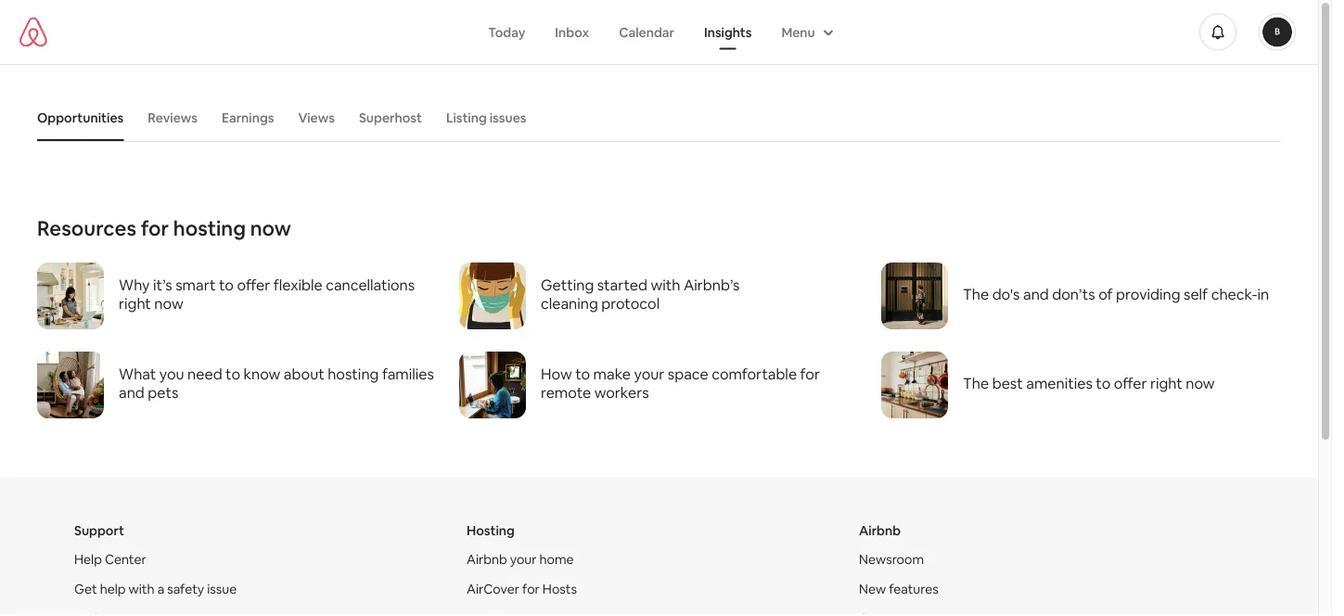 Task type: describe. For each thing, give the bounding box(es) containing it.
with for airbnb's
[[651, 275, 680, 294]]

help center
[[74, 551, 146, 568]]

hosting
[[467, 522, 515, 539]]

main navigation menu image
[[1263, 17, 1292, 47]]

newsroom link
[[859, 551, 924, 568]]

to inside how to make your space comfortable for remote workers
[[575, 364, 590, 383]]

views button
[[289, 100, 344, 135]]

home
[[539, 551, 574, 568]]

superhost button
[[350, 100, 431, 135]]

right now inside the why it's smart to offer flexible cancellations right now
[[119, 294, 183, 313]]

self check-
[[1184, 284, 1257, 303]]

how to make your space comfortable for remote workers link
[[459, 352, 859, 418]]

get help with a safety issue link
[[74, 581, 237, 597]]

1 horizontal spatial right now
[[1150, 373, 1215, 392]]

for for hosting
[[141, 215, 169, 241]]

new
[[859, 581, 886, 597]]

views
[[298, 109, 335, 126]]

insights
[[704, 24, 752, 40]]

the do's and don'ts of providing self check-in
[[963, 284, 1269, 303]]

what
[[119, 364, 156, 383]]

space
[[668, 364, 708, 383]]

getting started with airbnb's cleaning protocol link
[[459, 263, 859, 329]]

reviews button
[[138, 100, 207, 135]]

calendar
[[619, 24, 674, 40]]

your inside how to make your space comfortable for remote workers
[[634, 364, 665, 383]]

tab list containing opportunities
[[28, 95, 1281, 141]]

the do's and don'ts of providing self check-in link
[[881, 263, 1281, 329]]

flexible
[[273, 275, 323, 294]]

support
[[74, 522, 124, 539]]

don'ts
[[1052, 284, 1095, 303]]

for inside how to make your space comfortable for remote workers
[[800, 364, 820, 383]]

airbnb your home
[[467, 551, 574, 568]]

families
[[382, 364, 434, 383]]

to for the
[[1096, 373, 1111, 392]]

about
[[284, 364, 324, 383]]

airbnb's
[[684, 275, 740, 294]]

help
[[74, 551, 102, 568]]

new features
[[859, 581, 939, 597]]

a
[[157, 581, 164, 597]]

insights link
[[689, 14, 767, 50]]

started
[[597, 275, 648, 294]]

for for hosts
[[522, 581, 540, 597]]

opportunities button
[[28, 100, 133, 135]]

help
[[100, 581, 126, 597]]

to for what
[[226, 364, 240, 383]]

listing issues
[[446, 109, 526, 126]]

aircover for hosts link
[[467, 581, 577, 597]]

and pets
[[119, 383, 178, 402]]

opportunities
[[37, 109, 124, 126]]

you
[[159, 364, 184, 383]]

earnings
[[222, 109, 274, 126]]

the best amenities to offer right now
[[963, 373, 1215, 392]]

listing issues button
[[437, 100, 536, 135]]

superhost
[[359, 109, 422, 126]]

make
[[593, 364, 631, 383]]



Task type: vqa. For each thing, say whether or not it's contained in the screenshot.


Task type: locate. For each thing, give the bounding box(es) containing it.
2 vertical spatial for
[[522, 581, 540, 597]]

and
[[1023, 284, 1049, 303]]

smart
[[176, 275, 216, 294]]

offer for right now
[[1114, 373, 1147, 392]]

cleaning protocol
[[541, 294, 660, 313]]

1 horizontal spatial with
[[651, 275, 680, 294]]

0 horizontal spatial for
[[141, 215, 169, 241]]

getting started with airbnb's cleaning protocol
[[541, 275, 740, 313]]

get
[[74, 581, 97, 597]]

for left "hosts"
[[522, 581, 540, 597]]

center
[[105, 551, 146, 568]]

issue
[[207, 581, 237, 597]]

0 vertical spatial your
[[634, 364, 665, 383]]

aircover
[[467, 581, 519, 597]]

need
[[187, 364, 222, 383]]

1 horizontal spatial for
[[522, 581, 540, 597]]

1 vertical spatial with
[[129, 581, 155, 597]]

offer
[[237, 275, 270, 294], [1114, 373, 1147, 392]]

right now
[[119, 294, 183, 313], [1150, 373, 1215, 392]]

0 vertical spatial right now
[[119, 294, 183, 313]]

with for a
[[129, 581, 155, 597]]

1 horizontal spatial airbnb
[[859, 522, 901, 539]]

with
[[651, 275, 680, 294], [129, 581, 155, 597]]

tab list
[[28, 95, 1281, 141]]

what you need to know about hosting families and pets
[[119, 364, 434, 402]]

amenities
[[1026, 373, 1093, 392]]

comfortable
[[712, 364, 797, 383]]

2 horizontal spatial for
[[800, 364, 820, 383]]

airbnb for airbnb your home
[[467, 551, 507, 568]]

what you need to know about hosting families and pets link
[[37, 352, 437, 418]]

0 horizontal spatial right now
[[119, 294, 183, 313]]

1 vertical spatial for
[[800, 364, 820, 383]]

inbox link
[[540, 14, 604, 50]]

for right comfortable
[[800, 364, 820, 383]]

features
[[889, 581, 939, 597]]

with left a
[[129, 581, 155, 597]]

2 the from the top
[[963, 373, 989, 392]]

your right make
[[634, 364, 665, 383]]

why it's smart to offer flexible cancellations right now link
[[37, 263, 437, 329]]

the
[[963, 284, 989, 303], [963, 373, 989, 392]]

of
[[1098, 284, 1113, 303]]

airbnb down hosting
[[467, 551, 507, 568]]

1 the from the top
[[963, 284, 989, 303]]

airbnb
[[859, 522, 901, 539], [467, 551, 507, 568]]

1 vertical spatial hosting
[[328, 364, 379, 383]]

to
[[219, 275, 234, 294], [226, 364, 240, 383], [575, 364, 590, 383], [1096, 373, 1111, 392]]

how
[[541, 364, 572, 383]]

airbnb for airbnb
[[859, 522, 901, 539]]

get help with a safety issue
[[74, 581, 237, 597]]

0 vertical spatial for
[[141, 215, 169, 241]]

hosts
[[543, 581, 577, 597]]

cancellations
[[326, 275, 415, 294]]

0 horizontal spatial offer
[[237, 275, 270, 294]]

the best amenities to offer right now link
[[881, 352, 1281, 418]]

safety
[[167, 581, 204, 597]]

the inside "the best amenities to offer right now" link
[[963, 373, 989, 392]]

now
[[250, 215, 291, 241]]

0 vertical spatial with
[[651, 275, 680, 294]]

hosting up the smart
[[173, 215, 246, 241]]

1 vertical spatial your
[[510, 551, 537, 568]]

new features link
[[859, 581, 939, 597]]

menu
[[781, 24, 815, 40]]

to right the smart
[[219, 275, 234, 294]]

offer inside "the best amenities to offer right now" link
[[1114, 373, 1147, 392]]

newsroom
[[859, 551, 924, 568]]

listing
[[446, 109, 487, 126]]

calendar link
[[604, 14, 689, 50]]

1 vertical spatial airbnb
[[467, 551, 507, 568]]

why it's smart to offer flexible cancellations right now
[[119, 275, 415, 313]]

0 horizontal spatial your
[[510, 551, 537, 568]]

in
[[1257, 284, 1269, 303]]

for
[[141, 215, 169, 241], [800, 364, 820, 383], [522, 581, 540, 597]]

0 horizontal spatial with
[[129, 581, 155, 597]]

getting
[[541, 275, 594, 294]]

hosting inside 'what you need to know about hosting families and pets'
[[328, 364, 379, 383]]

hosting
[[173, 215, 246, 241], [328, 364, 379, 383]]

airbnb your home link
[[467, 551, 574, 568]]

today
[[488, 24, 525, 40]]

airbnb up newsroom link
[[859, 522, 901, 539]]

for up it's
[[141, 215, 169, 241]]

with inside getting started with airbnb's cleaning protocol
[[651, 275, 680, 294]]

the for the best amenities to offer right now
[[963, 373, 989, 392]]

1 horizontal spatial offer
[[1114, 373, 1147, 392]]

1 horizontal spatial hosting
[[328, 364, 379, 383]]

why
[[119, 275, 150, 294]]

reviews
[[148, 109, 198, 126]]

to right need
[[226, 364, 240, 383]]

the left do's
[[963, 284, 989, 303]]

earnings button
[[212, 100, 283, 135]]

to inside 'what you need to know about hosting families and pets'
[[226, 364, 240, 383]]

0 horizontal spatial airbnb
[[467, 551, 507, 568]]

remote workers
[[541, 383, 649, 402]]

providing
[[1116, 284, 1180, 303]]

0 vertical spatial the
[[963, 284, 989, 303]]

1 horizontal spatial your
[[634, 364, 665, 383]]

0 horizontal spatial hosting
[[173, 215, 246, 241]]

0 vertical spatial hosting
[[173, 215, 246, 241]]

offer for flexible
[[237, 275, 270, 294]]

resources
[[37, 215, 136, 241]]

the inside the do's and don'ts of providing self check-in link
[[963, 284, 989, 303]]

issues
[[490, 109, 526, 126]]

to for why
[[219, 275, 234, 294]]

do's
[[992, 284, 1020, 303]]

the for the do's and don'ts of providing self check-in
[[963, 284, 989, 303]]

to inside the why it's smart to offer flexible cancellations right now
[[219, 275, 234, 294]]

know
[[244, 364, 281, 383]]

it's
[[153, 275, 172, 294]]

resources for hosting now
[[37, 215, 291, 241]]

to right amenities
[[1096, 373, 1111, 392]]

1 vertical spatial the
[[963, 373, 989, 392]]

offer inside the why it's smart to offer flexible cancellations right now
[[237, 275, 270, 294]]

0 vertical spatial offer
[[237, 275, 270, 294]]

1 vertical spatial offer
[[1114, 373, 1147, 392]]

to right the how
[[575, 364, 590, 383]]

aircover for hosts
[[467, 581, 577, 597]]

hosting right "about"
[[328, 364, 379, 383]]

your up aircover for hosts
[[510, 551, 537, 568]]

offer left flexible
[[237, 275, 270, 294]]

the left best
[[963, 373, 989, 392]]

menu button
[[767, 14, 845, 50]]

with right started
[[651, 275, 680, 294]]

inbox
[[555, 24, 589, 40]]

1 vertical spatial right now
[[1150, 373, 1215, 392]]

help center link
[[74, 551, 146, 568]]

today link
[[473, 14, 540, 50]]

offer right amenities
[[1114, 373, 1147, 392]]

0 vertical spatial airbnb
[[859, 522, 901, 539]]

best
[[992, 373, 1023, 392]]

how to make your space comfortable for remote workers
[[541, 364, 820, 402]]



